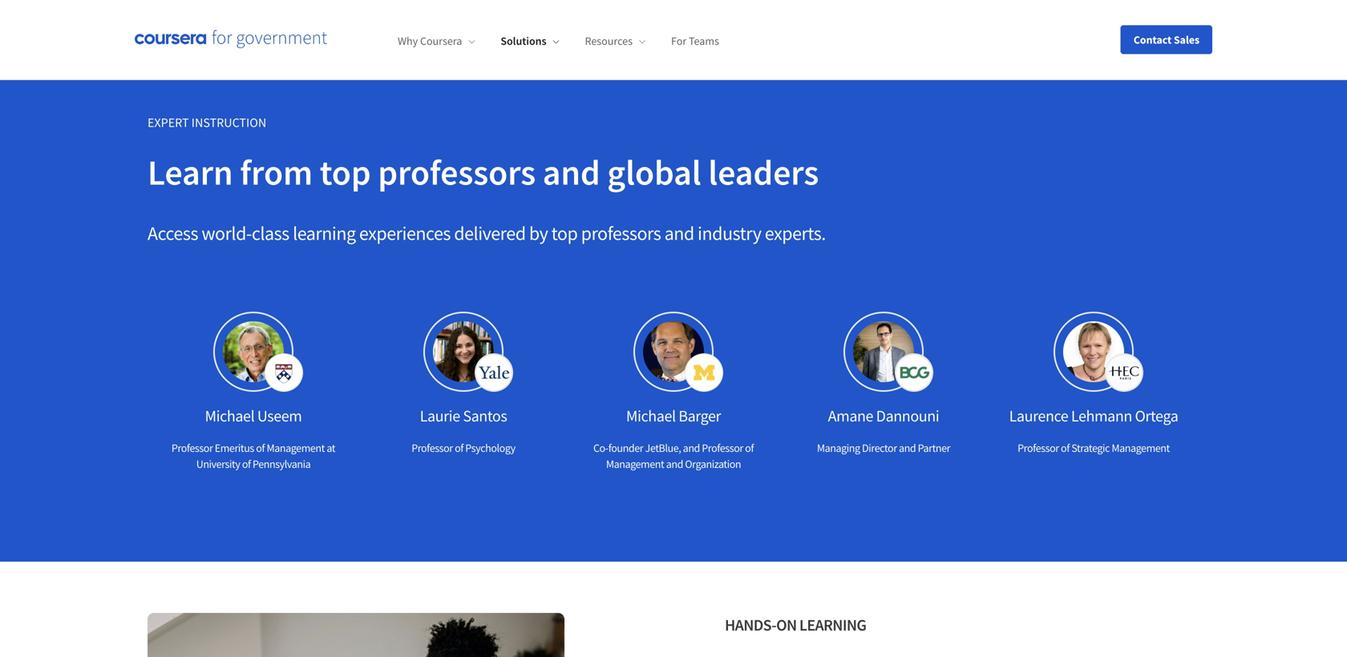Task type: vqa. For each thing, say whether or not it's contained in the screenshot.
first "Michael" from the right
yes



Task type: locate. For each thing, give the bounding box(es) containing it.
2 michael from the left
[[626, 406, 676, 426]]

professors
[[378, 150, 536, 195], [581, 221, 661, 245]]

global
[[608, 150, 702, 195]]

4 professor from the left
[[1018, 441, 1059, 456]]

of
[[256, 441, 265, 456], [455, 441, 464, 456], [745, 441, 754, 456], [1061, 441, 1070, 456], [242, 457, 251, 472]]

at
[[327, 441, 335, 456]]

0 horizontal spatial management
[[267, 441, 325, 456]]

class
[[252, 221, 289, 245]]

professor emeritus of management at university of pennsylvania
[[172, 441, 335, 472]]

amane dannouni
[[828, 406, 940, 426]]

1 michael from the left
[[205, 406, 255, 426]]

0 horizontal spatial michael
[[205, 406, 255, 426]]

expert
[[148, 115, 189, 131]]

psychology
[[466, 441, 516, 456]]

learning
[[800, 616, 867, 636]]

1 horizontal spatial management
[[606, 457, 664, 472]]

experts.
[[765, 221, 826, 245]]

0 vertical spatial top
[[320, 150, 371, 195]]

learn
[[148, 150, 233, 195]]

managing director and partner
[[817, 441, 951, 456]]

ortega
[[1136, 406, 1179, 426]]

contact sales
[[1134, 32, 1200, 47]]

professor of strategic management
[[1018, 441, 1170, 456]]

amane
[[828, 406, 874, 426]]

why coursera link
[[398, 34, 475, 48]]

professors up access world-class learning experiences delivered by top professors and industry experts.
[[378, 150, 536, 195]]

management down ortega
[[1112, 441, 1170, 456]]

co-
[[594, 441, 609, 456]]

michael up jetblue,
[[626, 406, 676, 426]]

management down founder
[[606, 457, 664, 472]]

1 horizontal spatial michael
[[626, 406, 676, 426]]

hands-
[[725, 616, 777, 636]]

university
[[196, 457, 240, 472]]

and left partner on the right bottom of the page
[[899, 441, 916, 456]]

3 professor from the left
[[702, 441, 743, 456]]

management up pennsylvania
[[267, 441, 325, 456]]

resources
[[585, 34, 633, 48]]

managing
[[817, 441, 860, 456]]

0 horizontal spatial top
[[320, 150, 371, 195]]

1 horizontal spatial professors
[[581, 221, 661, 245]]

professor for laurence lehmann ortega
[[1018, 441, 1059, 456]]

laurence lehmann ortega
[[1010, 406, 1179, 426]]

management inside professor emeritus of management at university of pennsylvania
[[267, 441, 325, 456]]

founder
[[609, 441, 644, 456]]

co-founder jetblue, and professor of management and organization
[[594, 441, 754, 472]]

tab panel
[[148, 0, 855, 10]]

director
[[862, 441, 897, 456]]

expert instruction
[[148, 115, 266, 131]]

0 vertical spatial professors
[[378, 150, 536, 195]]

leaders
[[709, 150, 819, 195]]

1 professor from the left
[[172, 441, 213, 456]]

organization
[[685, 457, 741, 472]]

michael up emeritus
[[205, 406, 255, 426]]

coursera
[[420, 34, 462, 48]]

professor
[[172, 441, 213, 456], [412, 441, 453, 456], [702, 441, 743, 456], [1018, 441, 1059, 456]]

hands-on learning
[[725, 616, 867, 636]]

michael
[[205, 406, 255, 426], [626, 406, 676, 426]]

professor down laurie
[[412, 441, 453, 456]]

professor down laurence on the bottom right of page
[[1018, 441, 1059, 456]]

professor of psychology
[[412, 441, 516, 456]]

strategic
[[1072, 441, 1110, 456]]

top right the by
[[552, 221, 578, 245]]

of inside co-founder jetblue, and professor of management and organization
[[745, 441, 754, 456]]

michael barger
[[626, 406, 721, 426]]

learn from top professors and global leaders
[[148, 150, 819, 195]]

useem
[[257, 406, 302, 426]]

top up "learning"
[[320, 150, 371, 195]]

1 vertical spatial top
[[552, 221, 578, 245]]

top
[[320, 150, 371, 195], [552, 221, 578, 245]]

and
[[543, 150, 601, 195], [665, 221, 694, 245], [683, 441, 700, 456], [899, 441, 916, 456], [666, 457, 683, 472]]

professor inside professor emeritus of management at university of pennsylvania
[[172, 441, 213, 456]]

professors down global
[[581, 221, 661, 245]]

dannouni
[[877, 406, 940, 426]]

professor up university
[[172, 441, 213, 456]]

0 horizontal spatial professors
[[378, 150, 536, 195]]

management
[[267, 441, 325, 456], [1112, 441, 1170, 456], [606, 457, 664, 472]]

professor up organization
[[702, 441, 743, 456]]

world-
[[202, 221, 252, 245]]

2 horizontal spatial management
[[1112, 441, 1170, 456]]

2 professor from the left
[[412, 441, 453, 456]]



Task type: describe. For each thing, give the bounding box(es) containing it.
professor for laurie santos
[[412, 441, 453, 456]]

why coursera
[[398, 34, 462, 48]]

instruction
[[192, 115, 266, 131]]

laurie
[[420, 406, 460, 426]]

1 horizontal spatial top
[[552, 221, 578, 245]]

emeritus
[[215, 441, 254, 456]]

jetblue,
[[645, 441, 681, 456]]

for
[[671, 34, 687, 48]]

professor inside co-founder jetblue, and professor of management and organization
[[702, 441, 743, 456]]

sales
[[1174, 32, 1200, 47]]

resources link
[[585, 34, 646, 48]]

michael for michael barger
[[626, 406, 676, 426]]

management for lehmann
[[1112, 441, 1170, 456]]

management inside co-founder jetblue, and professor of management and organization
[[606, 457, 664, 472]]

laurence
[[1010, 406, 1069, 426]]

barger
[[679, 406, 721, 426]]

for teams link
[[671, 34, 719, 48]]

and up the by
[[543, 150, 601, 195]]

and up organization
[[683, 441, 700, 456]]

experiences
[[359, 221, 451, 245]]

teams
[[689, 34, 719, 48]]

industry
[[698, 221, 762, 245]]

and left industry
[[665, 221, 694, 245]]

laurie santos
[[420, 406, 507, 426]]

professor for michael useem
[[172, 441, 213, 456]]

access world-class learning experiences delivered by top professors and industry experts.
[[148, 221, 826, 245]]

coursera for government image
[[135, 30, 327, 49]]

michael for michael useem
[[205, 406, 255, 426]]

1 vertical spatial professors
[[581, 221, 661, 245]]

pennsylvania
[[253, 457, 311, 472]]

delivered
[[454, 221, 526, 245]]

for teams
[[671, 34, 719, 48]]

management for useem
[[267, 441, 325, 456]]

why
[[398, 34, 418, 48]]

contact sales button
[[1121, 25, 1213, 54]]

solutions
[[501, 34, 547, 48]]

solutions link
[[501, 34, 560, 48]]

access
[[148, 221, 198, 245]]

and down jetblue,
[[666, 457, 683, 472]]

on
[[777, 616, 797, 636]]

santos
[[463, 406, 507, 426]]

from
[[240, 150, 313, 195]]

contact
[[1134, 32, 1172, 47]]

lehmann
[[1072, 406, 1133, 426]]

learning
[[293, 221, 356, 245]]

by
[[529, 221, 548, 245]]

michael useem
[[205, 406, 302, 426]]

partner
[[918, 441, 951, 456]]



